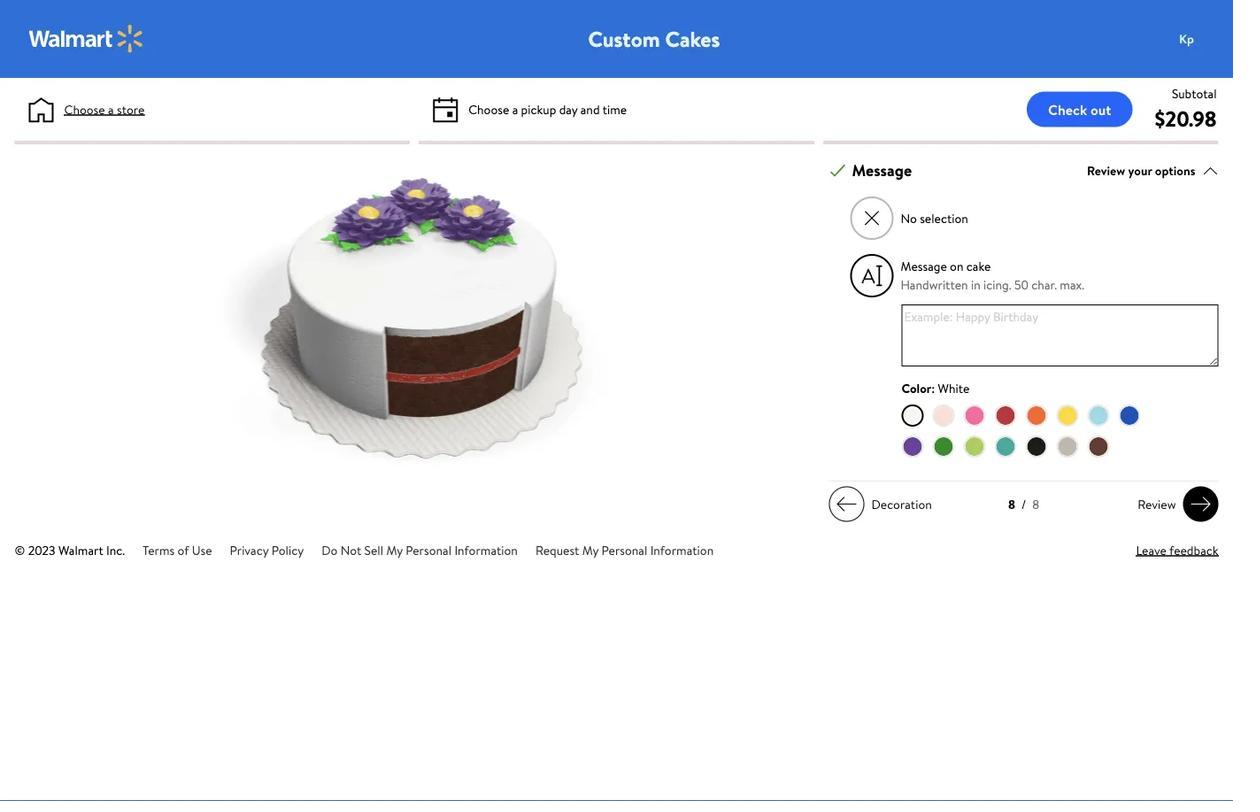 Task type: describe. For each thing, give the bounding box(es) containing it.
decoration
[[872, 496, 932, 513]]

2023
[[28, 542, 55, 559]]

your
[[1129, 162, 1153, 179]]

terms of use
[[143, 542, 212, 559]]

out
[[1091, 100, 1112, 119]]

remove image
[[863, 209, 882, 228]]

ok image
[[830, 163, 846, 179]]

message for message on cake handwritten in icing. 50 char. max.
[[901, 258, 947, 275]]

choose for choose a pickup day and time
[[469, 101, 509, 118]]

choose a store
[[64, 101, 145, 118]]

handwritten
[[901, 276, 968, 294]]

review for review your options
[[1087, 162, 1126, 179]]

© 2023 walmart inc.
[[15, 542, 125, 559]]

review link
[[1131, 487, 1219, 522]]

check
[[1048, 100, 1088, 119]]

icon for continue arrow image inside review link
[[1191, 494, 1212, 515]]

privacy policy link
[[230, 542, 304, 559]]

choose a store link
[[64, 100, 145, 119]]

review your options
[[1087, 162, 1196, 179]]

a for pickup
[[512, 101, 518, 118]]

leave feedback
[[1136, 542, 1219, 559]]

do
[[322, 542, 338, 559]]

review your options link
[[1087, 159, 1219, 183]]

icing.
[[984, 276, 1012, 294]]

request
[[536, 542, 579, 559]]

day
[[559, 101, 578, 118]]

leave
[[1136, 542, 1167, 559]]

©
[[15, 542, 25, 559]]

in
[[971, 276, 981, 294]]

store
[[117, 101, 145, 118]]

2 8 from the left
[[1033, 496, 1040, 513]]

options
[[1156, 162, 1196, 179]]

1 personal from the left
[[406, 542, 452, 559]]

selection
[[920, 210, 969, 227]]

privacy
[[230, 542, 269, 559]]



Task type: locate. For each thing, give the bounding box(es) containing it.
of
[[178, 542, 189, 559]]

1 horizontal spatial my
[[582, 542, 599, 559]]

kp
[[1180, 30, 1194, 47]]

and
[[581, 101, 600, 118]]

message
[[852, 160, 912, 182], [901, 258, 947, 275]]

inc.
[[106, 542, 125, 559]]

0 horizontal spatial review
[[1087, 162, 1126, 179]]

1 information from the left
[[455, 542, 518, 559]]

8 / 8
[[1009, 496, 1040, 513]]

1 horizontal spatial choose
[[469, 101, 509, 118]]

review left your
[[1087, 162, 1126, 179]]

my right request
[[582, 542, 599, 559]]

0 horizontal spatial 8
[[1009, 496, 1016, 513]]

check out
[[1048, 100, 1112, 119]]

0 horizontal spatial personal
[[406, 542, 452, 559]]

request my personal information
[[536, 542, 714, 559]]

walmart
[[58, 542, 103, 559]]

1 horizontal spatial a
[[512, 101, 518, 118]]

1 my from the left
[[386, 542, 403, 559]]

icon for continue arrow image up the feedback
[[1191, 494, 1212, 515]]

2 icon for continue arrow image from the left
[[1191, 494, 1212, 515]]

Example: Happy Birthday text field
[[902, 305, 1219, 367]]

choose a pickup day and time
[[469, 101, 627, 118]]

8 left /
[[1009, 496, 1016, 513]]

custom
[[588, 24, 660, 54]]

2 a from the left
[[512, 101, 518, 118]]

review
[[1087, 162, 1126, 179], [1138, 496, 1176, 513]]

8
[[1009, 496, 1016, 513], [1033, 496, 1040, 513]]

icon for continue arrow image
[[836, 494, 858, 515], [1191, 494, 1212, 515]]

0 vertical spatial message
[[852, 160, 912, 182]]

1 icon for continue arrow image from the left
[[836, 494, 858, 515]]

policy
[[272, 542, 304, 559]]

1 horizontal spatial personal
[[602, 542, 648, 559]]

1 a from the left
[[108, 101, 114, 118]]

1 8 from the left
[[1009, 496, 1016, 513]]

privacy policy
[[230, 542, 304, 559]]

2 my from the left
[[582, 542, 599, 559]]

leave feedback button
[[1136, 541, 1219, 560]]

custom cakes
[[588, 24, 720, 54]]

no selection
[[901, 210, 969, 227]]

/
[[1022, 496, 1027, 513]]

cakes
[[665, 24, 720, 54]]

1 vertical spatial message
[[901, 258, 947, 275]]

50
[[1015, 276, 1029, 294]]

message right ok icon on the right top of page
[[852, 160, 912, 182]]

personal right sell
[[406, 542, 452, 559]]

choose left 'pickup'
[[469, 101, 509, 118]]

char.
[[1032, 276, 1057, 294]]

use
[[192, 542, 212, 559]]

0 horizontal spatial my
[[386, 542, 403, 559]]

request my personal information link
[[536, 542, 714, 559]]

0 horizontal spatial choose
[[64, 101, 105, 118]]

choose
[[64, 101, 105, 118], [469, 101, 509, 118]]

1 vertical spatial review
[[1138, 496, 1176, 513]]

a
[[108, 101, 114, 118], [512, 101, 518, 118]]

subtotal
[[1172, 85, 1217, 102]]

personal right request
[[602, 542, 648, 559]]

no
[[901, 210, 917, 227]]

review up leave on the right of page
[[1138, 496, 1176, 513]]

2 information from the left
[[651, 542, 714, 559]]

0 vertical spatial review
[[1087, 162, 1126, 179]]

a for store
[[108, 101, 114, 118]]

color : white
[[902, 380, 970, 397]]

pickup
[[521, 101, 556, 118]]

white
[[938, 380, 970, 397]]

my right sell
[[386, 542, 403, 559]]

my
[[386, 542, 403, 559], [582, 542, 599, 559]]

icon for continue arrow image left decoration
[[836, 494, 858, 515]]

choose left 'store'
[[64, 101, 105, 118]]

message inside message on cake handwritten in icing. 50 char. max.
[[901, 258, 947, 275]]

8 right /
[[1033, 496, 1040, 513]]

back to walmart.com image
[[29, 25, 144, 53]]

0 horizontal spatial a
[[108, 101, 114, 118]]

0 horizontal spatial information
[[455, 542, 518, 559]]

choose for choose a store
[[64, 101, 105, 118]]

1 horizontal spatial information
[[651, 542, 714, 559]]

1 horizontal spatial 8
[[1033, 496, 1040, 513]]

feedback
[[1170, 542, 1219, 559]]

:
[[932, 380, 935, 397]]

do not sell my personal information link
[[322, 542, 518, 559]]

message on cake handwritten in icing. 50 char. max.
[[901, 258, 1085, 294]]

terms
[[143, 542, 175, 559]]

message up handwritten
[[901, 258, 947, 275]]

max.
[[1060, 276, 1085, 294]]

subtotal $20.98
[[1155, 85, 1217, 133]]

check out button
[[1027, 92, 1133, 127]]

information
[[455, 542, 518, 559], [651, 542, 714, 559]]

1 horizontal spatial icon for continue arrow image
[[1191, 494, 1212, 515]]

do not sell my personal information
[[322, 542, 518, 559]]

a left 'store'
[[108, 101, 114, 118]]

review your options element
[[1087, 161, 1196, 180]]

message for message
[[852, 160, 912, 182]]

decoration link
[[829, 487, 939, 522]]

2 personal from the left
[[602, 542, 648, 559]]

review for review
[[1138, 496, 1176, 513]]

time
[[603, 101, 627, 118]]

not
[[341, 542, 361, 559]]

terms of use link
[[143, 542, 212, 559]]

2 choose from the left
[[469, 101, 509, 118]]

1 choose from the left
[[64, 101, 105, 118]]

0 horizontal spatial icon for continue arrow image
[[836, 494, 858, 515]]

on
[[950, 258, 964, 275]]

personal
[[406, 542, 452, 559], [602, 542, 648, 559]]

color
[[902, 380, 932, 397]]

up arrow image
[[1203, 163, 1219, 179]]

1 horizontal spatial review
[[1138, 496, 1176, 513]]

cake
[[967, 258, 991, 275]]

icon for continue arrow image inside decoration link
[[836, 494, 858, 515]]

a left 'pickup'
[[512, 101, 518, 118]]

kp button
[[1169, 21, 1234, 57]]

sell
[[364, 542, 384, 559]]

$20.98
[[1155, 104, 1217, 133]]



Task type: vqa. For each thing, say whether or not it's contained in the screenshot.
the leftmost Review
yes



